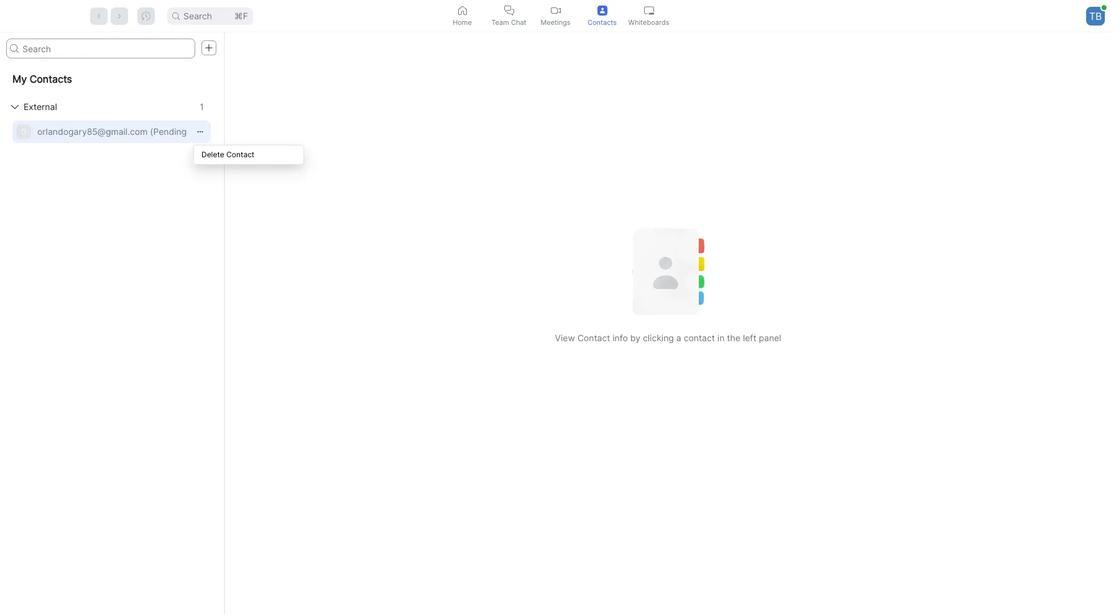 Task type: vqa. For each thing, say whether or not it's contained in the screenshot.
bottom Greg Robinson (You)
no



Task type: locate. For each thing, give the bounding box(es) containing it.
team chat
[[492, 18, 527, 26]]

1
[[200, 101, 204, 112]]

orlandogary85@gmail.com (pending), level 3, 1 of 1, tree item
[[0, 119, 223, 144]]

tab list
[[439, 0, 673, 32]]

contact inside tab panel
[[578, 333, 610, 343]]

contact left info
[[578, 333, 610, 343]]

tab list containing home
[[439, 0, 673, 32]]

team chat image
[[504, 5, 514, 15], [504, 5, 514, 15]]

0 vertical spatial contact
[[227, 150, 255, 159]]

contact inside button
[[227, 150, 255, 159]]

contact
[[227, 150, 255, 159], [578, 333, 610, 343]]

info
[[613, 333, 628, 343]]

contacts
[[588, 18, 617, 26], [30, 73, 72, 85]]

plus small image
[[205, 44, 213, 52], [205, 44, 213, 52]]

the
[[727, 333, 741, 343]]

ellipsis horizontal small image
[[197, 129, 203, 135], [197, 129, 203, 135]]

1 horizontal spatial contact
[[578, 333, 610, 343]]

whiteboards button
[[626, 0, 673, 32]]

0 horizontal spatial contact
[[227, 150, 255, 159]]

contacts inside button
[[588, 18, 617, 26]]

contacts inside heading
[[30, 73, 72, 85]]

my contacts heading
[[0, 63, 223, 95]]

home small image
[[458, 5, 468, 15], [458, 5, 468, 15]]

contact right delete
[[227, 150, 255, 159]]

contacts tab panel
[[0, 32, 1112, 615]]

0 vertical spatial contacts
[[588, 18, 617, 26]]

1 vertical spatial contact
[[578, 333, 610, 343]]

profile contact image
[[598, 5, 608, 15]]

contact for view
[[578, 333, 610, 343]]

contact for delete
[[227, 150, 255, 159]]

magnifier image
[[172, 12, 180, 20]]

contacts up external
[[30, 73, 72, 85]]

team
[[492, 18, 509, 26]]

1 vertical spatial contacts
[[30, 73, 72, 85]]

whiteboard small image
[[644, 5, 654, 15], [644, 5, 654, 15]]

whiteboards
[[629, 18, 670, 26]]

online image
[[1102, 5, 1107, 10], [1102, 5, 1107, 10]]

contacts button
[[579, 0, 626, 32]]

panel
[[759, 333, 782, 343]]

1 horizontal spatial contacts
[[588, 18, 617, 26]]

delete contact button
[[194, 148, 304, 162]]

delete contact
[[202, 150, 255, 159]]

team chat button
[[486, 0, 533, 32]]

(pending)
[[150, 126, 190, 137]]

magnifier image
[[172, 12, 180, 20], [10, 44, 19, 53], [10, 44, 19, 53]]

contact
[[684, 333, 715, 343]]

0 horizontal spatial contacts
[[30, 73, 72, 85]]

contacts down profile contact icon in the right top of the page
[[588, 18, 617, 26]]



Task type: describe. For each thing, give the bounding box(es) containing it.
profile contact image
[[598, 5, 608, 15]]

home
[[453, 18, 472, 26]]

Search text field
[[6, 39, 195, 58]]

a
[[677, 333, 682, 343]]

left
[[743, 333, 757, 343]]

orlandogary85@gmail.com (pending)
[[37, 126, 190, 137]]

delete
[[202, 150, 224, 159]]

chevron down image
[[11, 103, 19, 111]]

clicking
[[643, 333, 674, 343]]

external
[[24, 101, 57, 112]]

my contacts grouping, external, 1 items enclose, level 2, 1 of 1, not selected tree item
[[5, 95, 218, 119]]

view
[[555, 333, 575, 343]]

in
[[718, 333, 725, 343]]

video on image
[[551, 5, 561, 15]]

meetings button
[[533, 0, 579, 32]]

video on image
[[551, 5, 561, 15]]

by
[[631, 333, 641, 343]]

my
[[12, 73, 27, 85]]

orlandogary85@gmail.com
[[37, 126, 148, 137]]

⌘f
[[234, 10, 248, 21]]

tb
[[1090, 10, 1103, 22]]

home button
[[439, 0, 486, 32]]

view contact info by clicking a contact in the left panel
[[555, 333, 782, 343]]

search
[[184, 10, 212, 21]]

chevron down image
[[11, 103, 19, 111]]

o
[[21, 127, 26, 136]]

meetings
[[541, 18, 571, 26]]

my contacts tree
[[0, 63, 223, 144]]

my contacts
[[12, 73, 72, 85]]

chat
[[511, 18, 527, 26]]



